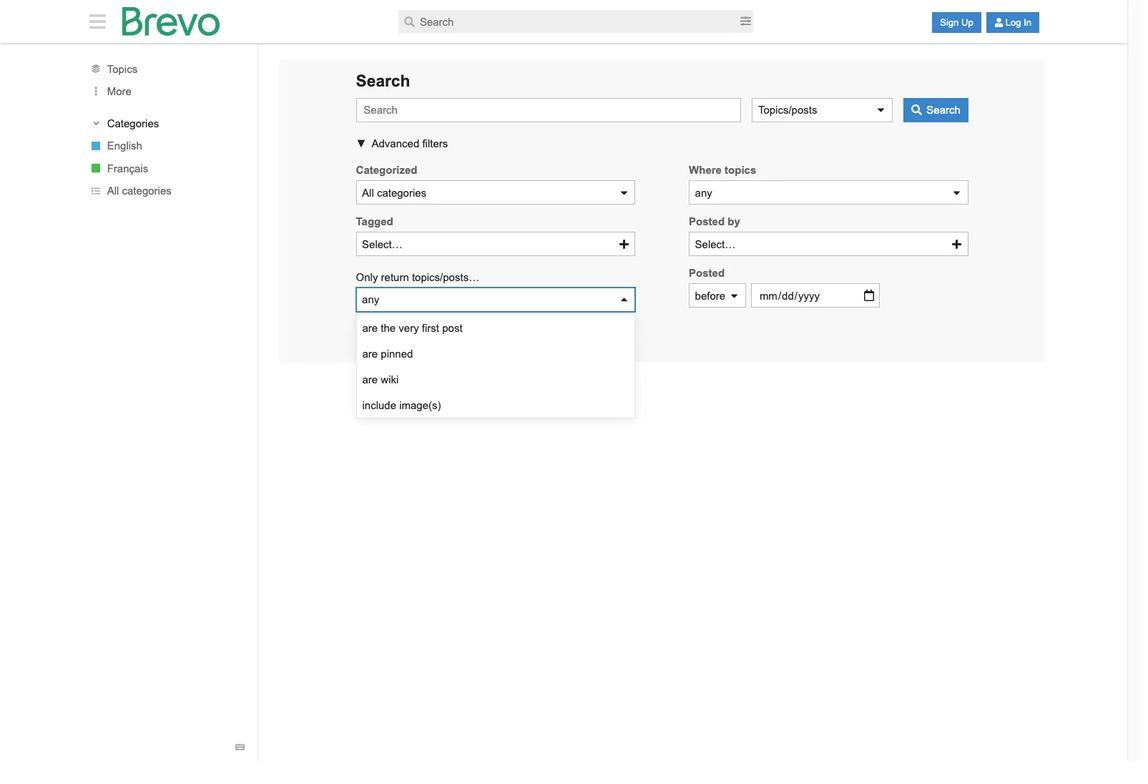 Task type: locate. For each thing, give the bounding box(es) containing it.
1 vertical spatial search image
[[912, 105, 922, 116]]

1 horizontal spatial search image
[[912, 105, 922, 116]]

0 horizontal spatial select…
[[362, 238, 403, 250]]

english
[[107, 140, 142, 152]]

where topics
[[689, 164, 757, 176]]

none search field containing search
[[280, 59, 1046, 419]]

all categories down categorized
[[362, 187, 427, 199]]

categorized
[[356, 164, 418, 176]]

select… down posted by on the top
[[695, 238, 736, 250]]

0 horizontal spatial search
[[356, 71, 410, 90]]

more
[[107, 85, 132, 97]]

0 vertical spatial any
[[695, 187, 713, 199]]

where
[[689, 164, 722, 176]]

0 horizontal spatial all
[[107, 185, 119, 197]]

categories down categorized
[[377, 187, 427, 199]]

any for where
[[695, 187, 713, 199]]

categories down français
[[122, 185, 172, 197]]

angle down image
[[91, 119, 101, 128]]

return
[[381, 271, 409, 284]]

any down only
[[362, 294, 380, 306]]

3 radio item from the top
[[357, 367, 635, 392]]

1 horizontal spatial any
[[695, 187, 713, 199]]

categories
[[122, 185, 172, 197], [377, 187, 427, 199]]

None search field
[[280, 59, 1046, 419]]

all categories down français
[[107, 185, 172, 197]]

search
[[356, 71, 410, 90], [927, 104, 961, 116]]

select… down tagged
[[362, 238, 403, 250]]

all categories
[[107, 185, 172, 197], [362, 187, 427, 199]]

0 horizontal spatial categories
[[122, 185, 172, 197]]

menu inside search main content
[[357, 315, 635, 418]]

any for only
[[362, 294, 380, 306]]

sign up button
[[933, 12, 982, 33]]

sign up
[[941, 17, 974, 28]]

topics
[[107, 63, 138, 75]]

all down categorized
[[362, 187, 374, 199]]

by
[[728, 216, 741, 228]]

advanced
[[372, 137, 420, 149]]

posted by
[[689, 216, 741, 228]]

all right list image
[[107, 185, 119, 197]]

all
[[107, 185, 119, 197], [362, 187, 374, 199]]

2 select… from the left
[[695, 238, 736, 250]]

0 vertical spatial posted
[[689, 216, 725, 228]]

1 vertical spatial search
[[927, 104, 961, 116]]

0 vertical spatial search
[[356, 71, 410, 90]]

2 posted from the top
[[689, 267, 725, 279]]

region inside search main content
[[280, 363, 1046, 384]]

posted left by
[[689, 216, 725, 228]]

topics
[[725, 164, 757, 176]]

any
[[695, 187, 713, 199], [362, 294, 380, 306]]

categories
[[107, 117, 159, 129]]

1 vertical spatial any
[[362, 294, 380, 306]]

1 vertical spatial posted
[[689, 267, 725, 279]]

1 horizontal spatial select…
[[695, 238, 736, 250]]

français
[[107, 162, 148, 174]]

layer group image
[[92, 64, 100, 73]]

radio item
[[357, 315, 635, 341], [357, 341, 635, 367], [357, 367, 635, 392], [357, 392, 635, 418]]

none search field inside search main content
[[280, 59, 1046, 419]]

only
[[356, 271, 378, 284]]

date date field
[[752, 284, 881, 308]]

all categories link
[[75, 180, 257, 202]]

0 horizontal spatial search image
[[405, 16, 415, 27]]

4 radio item from the top
[[357, 392, 635, 418]]

0 vertical spatial search image
[[405, 16, 415, 27]]

region
[[280, 363, 1046, 384]]

1 posted from the top
[[689, 216, 725, 228]]

select…
[[362, 238, 403, 250], [695, 238, 736, 250]]

search image
[[405, 16, 415, 27], [912, 105, 922, 116]]

posted
[[689, 216, 725, 228], [689, 267, 725, 279]]

search image inside button
[[912, 105, 922, 116]]

posted up before
[[689, 267, 725, 279]]

menu
[[357, 315, 635, 418]]

search main content
[[75, 43, 1053, 762]]

0 horizontal spatial any
[[362, 294, 380, 306]]

any down the where
[[695, 187, 713, 199]]

1 horizontal spatial search
[[927, 104, 961, 116]]

select… for tagged
[[362, 238, 403, 250]]

advanced filters
[[372, 137, 448, 149]]

1 select… from the left
[[362, 238, 403, 250]]

enter search keyword text field
[[356, 98, 742, 122]]

categories inside all categories link
[[122, 185, 172, 197]]



Task type: describe. For each thing, give the bounding box(es) containing it.
français link
[[75, 157, 257, 180]]

brevo community image
[[123, 7, 220, 36]]

1 horizontal spatial all categories
[[362, 187, 427, 199]]

log in
[[1006, 17, 1032, 28]]

Search text field
[[399, 10, 739, 33]]

1 horizontal spatial all
[[362, 187, 374, 199]]

keyboard shortcuts image
[[235, 743, 244, 753]]

topics link
[[75, 57, 257, 80]]

search inside button
[[927, 104, 961, 116]]

more button
[[75, 80, 257, 103]]

only return topics/posts…
[[356, 271, 480, 284]]

select… for posted by
[[695, 238, 736, 250]]

1 radio item from the top
[[357, 315, 635, 341]]

hide sidebar image
[[85, 12, 109, 31]]

user image
[[995, 18, 1004, 27]]

filters
[[423, 137, 448, 149]]

tagged
[[356, 216, 394, 228]]

topics/posts…
[[412, 271, 480, 284]]

topics/posts
[[759, 104, 818, 116]]

1 horizontal spatial categories
[[377, 187, 427, 199]]

categories button
[[89, 116, 244, 131]]

up
[[962, 17, 974, 28]]

before
[[695, 290, 726, 302]]

2 radio item from the top
[[357, 341, 635, 367]]

0 horizontal spatial all categories
[[107, 185, 172, 197]]

search button
[[904, 98, 969, 122]]

log in button
[[987, 12, 1040, 33]]

posted for posted
[[689, 267, 725, 279]]

open advanced search image
[[741, 16, 752, 27]]

sign
[[941, 17, 959, 28]]

ellipsis v image
[[89, 87, 103, 96]]

list image
[[92, 187, 100, 195]]

log
[[1006, 17, 1022, 28]]

english link
[[75, 135, 257, 157]]

in
[[1024, 17, 1032, 28]]

posted for posted by
[[689, 216, 725, 228]]



Task type: vqa. For each thing, say whether or not it's contained in the screenshot.


